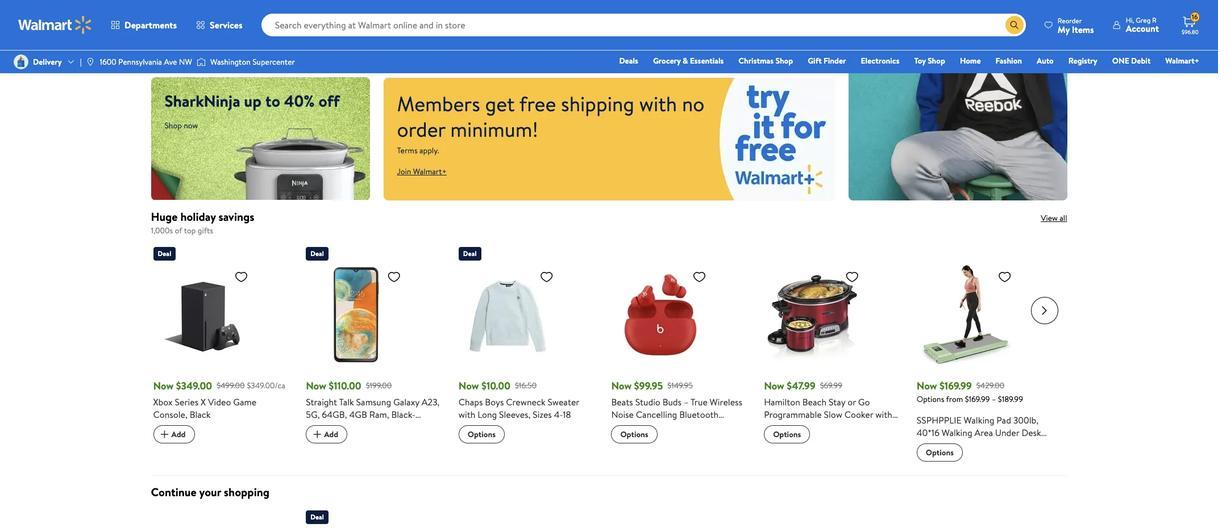 Task type: locate. For each thing, give the bounding box(es) containing it.
add left talk]
[[324, 429, 338, 441]]

options link down long
[[459, 426, 505, 444]]

3 product group from the left
[[459, 243, 596, 462]]

1 vertical spatial to
[[421, 421, 430, 434]]

pad left 300lb,
[[997, 415, 1011, 427]]

product group
[[153, 243, 290, 462], [306, 243, 443, 462], [459, 243, 596, 462], [611, 243, 748, 462], [764, 243, 901, 462], [917, 243, 1054, 477]]

0 vertical spatial straight
[[306, 396, 337, 409]]

no
[[682, 90, 705, 118]]

0 horizontal spatial to
[[265, 90, 280, 112]]

$110.00
[[329, 379, 361, 393]]

0 horizontal spatial with
[[459, 409, 476, 421]]

1 add from the left
[[171, 429, 186, 441]]

– left the "true"
[[684, 396, 689, 409]]

x
[[201, 396, 206, 409]]

add for $110.00
[[324, 429, 338, 441]]

now $349.00 $499.00 $349.00/ca xbox series x video game console, black
[[153, 379, 285, 421]]

0 horizontal spatial –
[[684, 396, 689, 409]]

add button
[[153, 426, 195, 444], [306, 426, 347, 444]]

1 vertical spatial beats
[[651, 421, 673, 434]]

0 horizontal spatial add button
[[153, 426, 195, 444]]

now up chaps
[[459, 379, 479, 393]]

product group containing now $47.99
[[764, 243, 901, 462]]

ssphpplie walking pad 300lb, 40*16 walking area under desk treadmillwith remote control 2 in 1 portable walking pad treadmill for home/office(green) image
[[917, 266, 1016, 365]]

services
[[210, 19, 243, 31]]

now left 97
[[397, 8, 418, 22]]

ram,
[[369, 409, 389, 421]]

deal for now $10.00
[[463, 249, 477, 259]]

– for $99.95
[[684, 396, 689, 409]]

7
[[818, 421, 823, 434]]

now left $99.95
[[611, 379, 632, 393]]

0 horizontal spatial add to cart image
[[158, 428, 171, 442]]

$199.00
[[366, 380, 392, 392]]

add button down console, at the bottom left of the page
[[153, 426, 195, 444]]

shop now
[[165, 120, 198, 131]]

buds
[[663, 396, 682, 409]]

options down noise
[[621, 429, 649, 441]]

off
[[211, 32, 228, 51], [319, 90, 340, 112]]

now inside now $110.00 $199.00 straight talk samsung galaxy a23, 5g, 64gb, 4gb ram, black- prepaid smartphone [locked to straight talk]
[[306, 379, 326, 393]]

2 horizontal spatial shop
[[928, 55, 945, 67]]

my
[[1058, 23, 1070, 36]]

finder
[[824, 55, 846, 67]]

Walmart Site-Wide search field
[[261, 14, 1026, 36]]

shop right christmas
[[776, 55, 793, 67]]

2 add from the left
[[324, 429, 338, 441]]

– inside now $99.95 $149.95 beats studio buds – true wireless noise cancelling bluetooth earbuds - beats red options
[[684, 396, 689, 409]]

options down long
[[468, 429, 496, 441]]

now inside now $47.99 $69.99 hamilton beach stay or go programmable slow cooker with party dipper, 7 quart capacity,removable crock, red, 33478
[[764, 379, 785, 393]]

a23,
[[422, 396, 440, 409]]

1 product group from the left
[[153, 243, 290, 462]]

treadmill
[[1007, 452, 1042, 465]]

$169.99 up the from
[[940, 379, 972, 393]]

with left 'no'
[[639, 90, 677, 118]]

add to favorites list, xbox series x video game console, black image
[[235, 270, 248, 284]]

straight
[[306, 396, 337, 409], [306, 434, 337, 446]]

1 horizontal spatial add
[[324, 429, 338, 441]]

now for $69.99
[[764, 379, 785, 393]]

[locked
[[388, 421, 419, 434]]

options right 1
[[926, 447, 954, 459]]

home/office(green)
[[931, 465, 1014, 477]]

add down console, at the bottom left of the page
[[171, 429, 186, 441]]

 image right nw
[[197, 56, 206, 68]]

now $110.00 $199.00 straight talk samsung galaxy a23, 5g, 64gb, 4gb ram, black- prepaid smartphone [locked to straight talk]
[[306, 379, 440, 446]]

deal for now $110.00
[[311, 249, 324, 259]]

add
[[171, 429, 186, 441], [324, 429, 338, 441]]

greg
[[1136, 15, 1151, 25]]

true
[[691, 396, 708, 409]]

2 add button from the left
[[306, 426, 347, 444]]

go
[[858, 396, 870, 409]]

now for $149.95
[[611, 379, 632, 393]]

0 horizontal spatial off
[[211, 32, 228, 51]]

1 horizontal spatial to
[[421, 421, 430, 434]]

now inside now $ 29 97
[[397, 8, 418, 22]]

crewneck
[[506, 396, 546, 409]]

0 horizontal spatial add
[[171, 429, 186, 441]]

options for options link on top of 33478
[[773, 429, 801, 441]]

1 vertical spatial straight
[[306, 434, 337, 446]]

with inside 'now $10.00 $16.50 chaps boys crewneck sweater with long sleeves, sizes 4-18'
[[459, 409, 476, 421]]

options up 33478
[[773, 429, 801, 441]]

hamilton beach stay or go programmable slow cooker with party dipper, 7 quart capacity,removable crock, red, 33478 image
[[764, 266, 864, 365]]

0 vertical spatial to
[[265, 90, 280, 112]]

2 product group from the left
[[306, 243, 443, 462]]

beats
[[611, 396, 633, 409], [651, 421, 673, 434]]

deal
[[158, 249, 171, 259], [311, 249, 324, 259], [463, 249, 477, 259], [311, 513, 324, 523]]

now inside the now $349.00 $499.00 $349.00/ca xbox series x video game console, black
[[153, 379, 174, 393]]

one debit link
[[1107, 55, 1156, 67]]

walking left area at the right
[[942, 427, 973, 440]]

0 vertical spatial pad
[[997, 415, 1011, 427]]

options inside now $99.95 $149.95 beats studio buds – true wireless noise cancelling bluetooth earbuds - beats red options
[[621, 429, 649, 441]]

300lb,
[[1014, 415, 1039, 427]]

off down "services"
[[211, 32, 228, 51]]

of
[[175, 225, 182, 236]]

– down $429.00
[[992, 394, 996, 405]]

product group containing now $169.99
[[917, 243, 1054, 477]]

studio
[[635, 396, 661, 409]]

shop right toy
[[928, 55, 945, 67]]

long
[[478, 409, 497, 421]]

40*16
[[917, 427, 940, 440]]

red
[[675, 421, 690, 434]]

&
[[683, 55, 688, 67]]

hi, greg r account
[[1126, 15, 1159, 35]]

beats up earbuds
[[611, 396, 633, 409]]

 image
[[14, 55, 28, 69]]

now $99.95 $149.95 beats studio buds – true wireless noise cancelling bluetooth earbuds - beats red options
[[611, 379, 743, 441]]

1 vertical spatial $169.99
[[965, 394, 990, 405]]

pad left treadmill
[[991, 452, 1005, 465]]

5 product group from the left
[[764, 243, 901, 462]]

now inside now $99.95 $149.95 beats studio buds – true wireless noise cancelling bluetooth earbuds - beats red options
[[611, 379, 632, 393]]

walmart+ down the $96.80
[[1166, 55, 1200, 67]]

grocery
[[653, 55, 681, 67]]

40 % off
[[165, 9, 228, 59]]

with right go
[[876, 409, 893, 421]]

1 horizontal spatial beats
[[651, 421, 673, 434]]

add to cart image down 5g,
[[311, 428, 324, 442]]

sharkninja up to 40% off
[[165, 90, 340, 112]]

now up ssphpplie
[[917, 379, 937, 393]]

or
[[848, 396, 856, 409]]

toy
[[915, 55, 926, 67]]

with left long
[[459, 409, 476, 421]]

now for $499.00
[[153, 379, 174, 393]]

capacity,removable
[[764, 434, 844, 446]]

now up hamilton
[[764, 379, 785, 393]]

beats right -
[[651, 421, 673, 434]]

beats studio buds – true wireless noise cancelling bluetooth earbuds - beats red image
[[611, 266, 711, 365]]

off right 40% in the top of the page
[[319, 90, 340, 112]]

control
[[1005, 440, 1035, 452]]

1 add to cart image from the left
[[158, 428, 171, 442]]

prepaid
[[306, 421, 336, 434]]

2 straight from the top
[[306, 434, 337, 446]]

1 horizontal spatial shop
[[776, 55, 793, 67]]

1 vertical spatial off
[[319, 90, 340, 112]]

to
[[265, 90, 280, 112], [421, 421, 430, 434]]

|
[[80, 56, 82, 68]]

0 vertical spatial walmart+
[[1166, 55, 1200, 67]]

options up ssphpplie
[[917, 394, 945, 405]]

to right up
[[265, 90, 280, 112]]

home link
[[955, 55, 986, 67]]

0 vertical spatial beats
[[611, 396, 633, 409]]

1 horizontal spatial add button
[[306, 426, 347, 444]]

now inside now $169.99 $429.00 options from $169.99 – $189.99
[[917, 379, 937, 393]]

deals link
[[614, 55, 644, 67]]

4gb
[[349, 409, 367, 421]]

product group containing now $110.00
[[306, 243, 443, 462]]

christmas
[[739, 55, 774, 67]]

members get free shipping with no order minimum! terms apply.
[[397, 90, 705, 156]]

with
[[639, 90, 677, 118], [459, 409, 476, 421], [876, 409, 893, 421]]

2 horizontal spatial with
[[876, 409, 893, 421]]

1 horizontal spatial off
[[319, 90, 340, 112]]

deal for now $349.00
[[158, 249, 171, 259]]

now dollar 29.97 null group
[[383, 8, 464, 65]]

account
[[1126, 22, 1159, 35]]

$349.00
[[176, 379, 212, 393]]

now up "xbox"
[[153, 379, 174, 393]]

0 horizontal spatial walmart+
[[413, 166, 447, 177]]

– inside now $169.99 $429.00 options from $169.99 – $189.99
[[992, 394, 996, 405]]

essentials
[[690, 55, 724, 67]]

add button for $349.00
[[153, 426, 195, 444]]

now up 5g,
[[306, 379, 326, 393]]

 image right |
[[86, 57, 95, 67]]

sharkninja
[[165, 90, 240, 112]]

0 vertical spatial off
[[211, 32, 228, 51]]

0 horizontal spatial  image
[[86, 57, 95, 67]]

gifts
[[198, 225, 213, 236]]

options link
[[459, 426, 505, 444], [611, 426, 658, 444], [764, 426, 810, 444], [917, 444, 963, 462]]

1 horizontal spatial with
[[639, 90, 677, 118]]

walking down area at the right
[[958, 452, 988, 465]]

add to cart image
[[158, 428, 171, 442], [311, 428, 324, 442]]

walmart+ inside walmart+ link
[[1166, 55, 1200, 67]]

to right [locked on the left of page
[[421, 421, 430, 434]]

walmart+ down apply.
[[413, 166, 447, 177]]

2 add to cart image from the left
[[311, 428, 324, 442]]

1 vertical spatial pad
[[991, 452, 1005, 465]]

4 product group from the left
[[611, 243, 748, 462]]

40%
[[284, 90, 315, 112]]

shop left now
[[165, 120, 182, 131]]

debit
[[1132, 55, 1151, 67]]

savings
[[219, 209, 255, 224]]

-
[[645, 421, 649, 434]]

$47.99
[[787, 379, 816, 393]]

christmas shop link
[[734, 55, 798, 67]]

0 horizontal spatial beats
[[611, 396, 633, 409]]

1 horizontal spatial –
[[992, 394, 996, 405]]

straight left talk
[[306, 396, 337, 409]]

1 horizontal spatial walmart+
[[1166, 55, 1200, 67]]

 image
[[197, 56, 206, 68], [86, 57, 95, 67]]

xbox series x video game console, black image
[[153, 266, 253, 365]]

sweater
[[548, 396, 579, 409]]

$429.00
[[977, 380, 1005, 392]]

add to favorites list, straight talk samsung galaxy a23, 5g, 64gb, 4gb ram, black- prepaid smartphone [locked to straight talk] image
[[387, 270, 401, 284]]

1 horizontal spatial  image
[[197, 56, 206, 68]]

–
[[992, 394, 996, 405], [684, 396, 689, 409]]

walmart image
[[18, 16, 92, 34]]

straight left talk]
[[306, 434, 337, 446]]

add to cart image down console, at the bottom left of the page
[[158, 428, 171, 442]]

$169.99 down $429.00
[[965, 394, 990, 405]]

1 add button from the left
[[153, 426, 195, 444]]

add button down 64gb,
[[306, 426, 347, 444]]

1 horizontal spatial add to cart image
[[311, 428, 324, 442]]

chaps
[[459, 396, 483, 409]]

$499.00
[[217, 380, 245, 392]]

next slide for huge holiday savings list image
[[1031, 297, 1058, 325]]

now inside 'now $10.00 $16.50 chaps boys crewneck sweater with long sleeves, sizes 4-18'
[[459, 379, 479, 393]]

– for $169.99
[[992, 394, 996, 405]]

6 product group from the left
[[917, 243, 1054, 477]]

$16.50
[[515, 380, 537, 392]]



Task type: vqa. For each thing, say whether or not it's contained in the screenshot.
Smartphone
yes



Task type: describe. For each thing, give the bounding box(es) containing it.
29
[[406, 11, 446, 62]]

ave
[[164, 56, 177, 68]]

area
[[975, 427, 993, 440]]

home
[[960, 55, 981, 67]]

deals
[[619, 55, 638, 67]]

to inside now $110.00 $199.00 straight talk samsung galaxy a23, 5g, 64gb, 4gb ram, black- prepaid smartphone [locked to straight talk]
[[421, 421, 430, 434]]

holiday
[[180, 209, 216, 224]]

treadmillwith
[[917, 440, 969, 452]]

16
[[1192, 12, 1198, 22]]

5g,
[[306, 409, 320, 421]]

shop for christmas shop
[[776, 55, 793, 67]]

%
[[211, 15, 222, 37]]

sleeves,
[[499, 409, 531, 421]]

toy shop
[[915, 55, 945, 67]]

search icon image
[[1010, 20, 1019, 30]]

1600 pennsylvania ave nw
[[100, 56, 192, 68]]

1 vertical spatial walmart+
[[413, 166, 447, 177]]

Search search field
[[261, 14, 1026, 36]]

shop for toy shop
[[928, 55, 945, 67]]

$189.99
[[998, 394, 1023, 405]]

minimum!
[[450, 115, 538, 144]]

now for 29
[[397, 8, 418, 22]]

now for $16.50
[[459, 379, 479, 393]]

chaps boys crewneck sweater with long sleeves, sizes 4-18 image
[[459, 266, 558, 365]]

add to favorites list, hamilton beach stay or go programmable slow cooker with party dipper, 7 quart capacity,removable crock, red, 33478 image
[[846, 270, 859, 284]]

1
[[917, 452, 920, 465]]

walking up 'remote' at bottom
[[964, 415, 995, 427]]

options link down noise
[[611, 426, 658, 444]]

shop now link
[[165, 120, 198, 131]]

with inside now $47.99 $69.99 hamilton beach stay or go programmable slow cooker with party dipper, 7 quart capacity,removable crock, red, 33478
[[876, 409, 893, 421]]

one debit
[[1113, 55, 1151, 67]]

18
[[563, 409, 571, 421]]

in
[[1044, 440, 1051, 452]]

 image for 1600 pennsylvania ave nw
[[86, 57, 95, 67]]

washington
[[210, 56, 251, 68]]

now $10.00 $16.50 chaps boys crewneck sweater with long sleeves, sizes 4-18
[[459, 379, 579, 421]]

fashion
[[996, 55, 1022, 67]]

one
[[1113, 55, 1130, 67]]

from
[[946, 394, 963, 405]]

grocery & essentials link
[[648, 55, 729, 67]]

reorder
[[1058, 16, 1082, 25]]

continue
[[151, 485, 197, 500]]

hamilton
[[764, 396, 800, 409]]

join
[[397, 166, 411, 177]]

2
[[1037, 440, 1042, 452]]

pennsylvania
[[118, 56, 162, 68]]

portable
[[922, 452, 956, 465]]

registry link
[[1064, 55, 1103, 67]]

product group containing now $349.00
[[153, 243, 290, 462]]

$69.99
[[820, 380, 843, 392]]

product group containing now $99.95
[[611, 243, 748, 462]]

samsung
[[356, 396, 391, 409]]

view
[[1041, 212, 1058, 224]]

toy shop link
[[909, 55, 951, 67]]

nw
[[179, 56, 192, 68]]

huge
[[151, 209, 178, 224]]

0 vertical spatial $169.99
[[940, 379, 972, 393]]

$149.95
[[668, 380, 693, 392]]

straight talk samsung galaxy a23, 5g, 64gb, 4gb ram, black- prepaid smartphone [locked to straight talk] image
[[306, 266, 405, 365]]

beach
[[803, 396, 827, 409]]

cooker
[[845, 409, 874, 421]]

party
[[764, 421, 785, 434]]

sizes
[[533, 409, 552, 421]]

add for $349.00
[[171, 429, 186, 441]]

options for options link below long
[[468, 429, 496, 441]]

registry
[[1069, 55, 1098, 67]]

join walmart+
[[397, 166, 447, 177]]

gift
[[808, 55, 822, 67]]

$10.00
[[482, 379, 511, 393]]

add to cart image for now $110.00
[[311, 428, 324, 442]]

now
[[184, 120, 198, 131]]

40
[[165, 9, 210, 59]]

delivery
[[33, 56, 62, 68]]

galaxy
[[393, 396, 420, 409]]

r
[[1153, 15, 1157, 25]]

washington supercenter
[[210, 56, 295, 68]]

options link up 33478
[[764, 426, 810, 444]]

slow
[[824, 409, 843, 421]]

add to favorites list, ssphpplie walking pad 300lb, 40*16 walking area under desk treadmillwith remote control 2 in 1 portable walking pad treadmill for home/office(green) image
[[998, 270, 1012, 284]]

desk
[[1022, 427, 1042, 440]]

add to favorites list, beats studio buds – true wireless noise cancelling bluetooth earbuds - beats red image
[[693, 270, 706, 284]]

0 horizontal spatial shop
[[165, 120, 182, 131]]

services button
[[187, 11, 252, 39]]

ssphpplie
[[917, 415, 962, 427]]

add to favorites list, chaps boys crewneck sweater with long sleeves, sizes 4-18 image
[[540, 270, 554, 284]]

add to cart image for now $349.00
[[158, 428, 171, 442]]

up to 40 percent off group
[[151, 5, 228, 64]]

options inside now $169.99 $429.00 options from $169.99 – $189.99
[[917, 394, 945, 405]]

now for $429.00
[[917, 379, 937, 393]]

wireless
[[710, 396, 743, 409]]

join walmart+ link
[[397, 166, 447, 177]]

grocery & essentials
[[653, 55, 724, 67]]

$
[[397, 18, 406, 43]]

off inside 40 % off
[[211, 32, 228, 51]]

terms
[[397, 145, 418, 156]]

christmas shop
[[739, 55, 793, 67]]

64gb,
[[322, 409, 347, 421]]

stay
[[829, 396, 846, 409]]

options for options link below 40*16
[[926, 447, 954, 459]]

remote
[[971, 440, 1003, 452]]

programmable
[[764, 409, 822, 421]]

 image for washington supercenter
[[197, 56, 206, 68]]

add button for $110.00
[[306, 426, 347, 444]]

1 straight from the top
[[306, 396, 337, 409]]

smartphone
[[338, 421, 386, 434]]

continue your shopping
[[151, 485, 270, 500]]

with inside members get free shipping with no order minimum! terms apply.
[[639, 90, 677, 118]]

product group containing now $10.00
[[459, 243, 596, 462]]

now $169.99 $429.00 options from $169.99 – $189.99
[[917, 379, 1023, 405]]

gift finder
[[808, 55, 846, 67]]

members
[[397, 90, 480, 118]]

now for $199.00
[[306, 379, 326, 393]]

reorder my items
[[1058, 16, 1094, 36]]

departments button
[[101, 11, 187, 39]]

apply.
[[420, 145, 439, 156]]

1600
[[100, 56, 116, 68]]

for
[[917, 465, 929, 477]]

options link down 40*16
[[917, 444, 963, 462]]

auto
[[1037, 55, 1054, 67]]

order
[[397, 115, 446, 144]]

talk
[[339, 396, 354, 409]]



